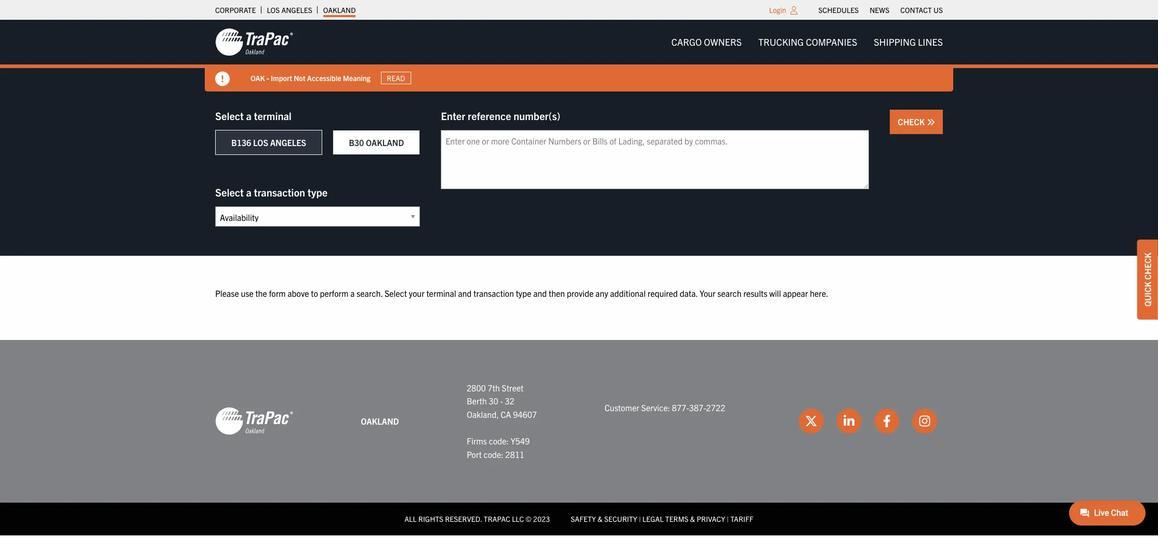 Task type: vqa. For each thing, say whether or not it's contained in the screenshot.
Booking number text field
no



Task type: locate. For each thing, give the bounding box(es) containing it.
y549
[[511, 436, 530, 446]]

1 horizontal spatial &
[[690, 514, 695, 524]]

select
[[215, 109, 244, 122], [215, 186, 244, 199], [385, 288, 407, 298]]

los angeles link
[[267, 3, 312, 17]]

0 horizontal spatial |
[[639, 514, 641, 524]]

1 vertical spatial angeles
[[270, 137, 306, 148]]

b30
[[349, 137, 364, 148]]

meaning
[[343, 73, 371, 82]]

0 vertical spatial oakland
[[323, 5, 356, 15]]

code: right port
[[484, 449, 504, 459]]

safety
[[571, 514, 596, 524]]

us
[[934, 5, 943, 15]]

1 horizontal spatial |
[[727, 514, 729, 524]]

2 oakland image from the top
[[215, 407, 293, 436]]

firms
[[467, 436, 487, 446]]

94607
[[513, 409, 537, 420]]

owners
[[704, 36, 742, 48]]

perform
[[320, 288, 349, 298]]

los right 'corporate' link
[[267, 5, 280, 15]]

a for transaction
[[246, 186, 252, 199]]

and
[[458, 288, 472, 298], [534, 288, 547, 298]]

footer
[[0, 340, 1159, 535]]

check inside "button"
[[898, 116, 927, 127]]

trucking
[[759, 36, 804, 48]]

0 horizontal spatial and
[[458, 288, 472, 298]]

0 vertical spatial select
[[215, 109, 244, 122]]

1 vertical spatial oakland
[[366, 137, 404, 148]]

legal terms & privacy link
[[643, 514, 725, 524]]

light image
[[791, 6, 798, 15]]

877-
[[672, 402, 689, 413]]

| left legal
[[639, 514, 641, 524]]

-
[[267, 73, 269, 82], [500, 396, 503, 406]]

1 vertical spatial -
[[500, 396, 503, 406]]

select up b136
[[215, 109, 244, 122]]

2023
[[533, 514, 550, 524]]

1 vertical spatial type
[[516, 288, 532, 298]]

menu bar
[[813, 3, 949, 17], [663, 32, 952, 53]]

0 vertical spatial los
[[267, 5, 280, 15]]

select left your
[[385, 288, 407, 298]]

solid image
[[927, 118, 936, 126]]

additional
[[610, 288, 646, 298]]

1 vertical spatial transaction
[[474, 288, 514, 298]]

a down b136
[[246, 186, 252, 199]]

footer containing 2800 7th street
[[0, 340, 1159, 535]]

menu bar containing cargo owners
[[663, 32, 952, 53]]

angeles down select a terminal
[[270, 137, 306, 148]]

your
[[700, 288, 716, 298]]

- right 30
[[500, 396, 503, 406]]

387-
[[689, 402, 707, 413]]

legal
[[643, 514, 664, 524]]

code: up 2811
[[489, 436, 509, 446]]

select down b136
[[215, 186, 244, 199]]

select for select a terminal
[[215, 109, 244, 122]]

2 & from the left
[[690, 514, 695, 524]]

customer
[[605, 402, 640, 413]]

trucking companies link
[[750, 32, 866, 53]]

code:
[[489, 436, 509, 446], [484, 449, 504, 459]]

berth
[[467, 396, 487, 406]]

0 vertical spatial terminal
[[254, 109, 292, 122]]

angeles
[[282, 5, 312, 15], [270, 137, 306, 148]]

& right terms
[[690, 514, 695, 524]]

select a terminal
[[215, 109, 292, 122]]

b136 los angeles
[[231, 137, 306, 148]]

all
[[405, 514, 417, 524]]

1 vertical spatial select
[[215, 186, 244, 199]]

banner
[[0, 20, 1159, 92]]

reference
[[468, 109, 511, 122]]

2 | from the left
[[727, 514, 729, 524]]

& right safety
[[598, 514, 603, 524]]

menu bar up shipping
[[813, 3, 949, 17]]

port
[[467, 449, 482, 459]]

oak
[[251, 73, 265, 82]]

oakland link
[[323, 3, 356, 17]]

tariff link
[[731, 514, 754, 524]]

| left tariff
[[727, 514, 729, 524]]

0 vertical spatial transaction
[[254, 186, 305, 199]]

0 vertical spatial check
[[898, 116, 927, 127]]

los angeles
[[267, 5, 312, 15]]

0 vertical spatial menu bar
[[813, 3, 949, 17]]

0 horizontal spatial check
[[898, 116, 927, 127]]

0 horizontal spatial &
[[598, 514, 603, 524]]

here.
[[810, 288, 829, 298]]

transaction
[[254, 186, 305, 199], [474, 288, 514, 298]]

any
[[596, 288, 608, 298]]

a up b136
[[246, 109, 252, 122]]

angeles left oakland link
[[282, 5, 312, 15]]

oakland
[[323, 5, 356, 15], [366, 137, 404, 148], [361, 416, 399, 426]]

los
[[267, 5, 280, 15], [253, 137, 268, 148]]

terminal right your
[[427, 288, 456, 298]]

2722
[[707, 402, 726, 413]]

reserved.
[[445, 514, 482, 524]]

terminal
[[254, 109, 292, 122], [427, 288, 456, 298]]

0 horizontal spatial terminal
[[254, 109, 292, 122]]

oakland image
[[215, 28, 293, 57], [215, 407, 293, 436]]

0 horizontal spatial type
[[308, 186, 328, 199]]

news
[[870, 5, 890, 15]]

contact
[[901, 5, 932, 15]]

los right b136
[[253, 137, 268, 148]]

a
[[246, 109, 252, 122], [246, 186, 252, 199], [351, 288, 355, 298]]

1 horizontal spatial terminal
[[427, 288, 456, 298]]

check button
[[890, 110, 943, 134]]

- inside 2800 7th street berth 30 - 32 oakland, ca 94607
[[500, 396, 503, 406]]

1 oakland image from the top
[[215, 28, 293, 57]]

1 horizontal spatial and
[[534, 288, 547, 298]]

ca
[[501, 409, 511, 420]]

1 horizontal spatial -
[[500, 396, 503, 406]]

- right the oak
[[267, 73, 269, 82]]

1 | from the left
[[639, 514, 641, 524]]

&
[[598, 514, 603, 524], [690, 514, 695, 524]]

0 vertical spatial oakland image
[[215, 28, 293, 57]]

use
[[241, 288, 254, 298]]

tariff
[[731, 514, 754, 524]]

Enter reference number(s) text field
[[441, 130, 870, 189]]

lines
[[918, 36, 943, 48]]

0 vertical spatial angeles
[[282, 5, 312, 15]]

and left then
[[534, 288, 547, 298]]

your
[[409, 288, 425, 298]]

2811
[[506, 449, 525, 459]]

2 vertical spatial a
[[351, 288, 355, 298]]

0 vertical spatial type
[[308, 186, 328, 199]]

service:
[[642, 402, 670, 413]]

oak - import not accessible meaning
[[251, 73, 371, 82]]

number(s)
[[514, 109, 561, 122]]

provide
[[567, 288, 594, 298]]

1 vertical spatial code:
[[484, 449, 504, 459]]

b136
[[231, 137, 251, 148]]

login link
[[770, 5, 787, 15]]

0 vertical spatial a
[[246, 109, 252, 122]]

terminal up b136 los angeles
[[254, 109, 292, 122]]

1 vertical spatial check
[[1143, 253, 1153, 280]]

check
[[898, 116, 927, 127], [1143, 253, 1153, 280]]

1 vertical spatial oakland image
[[215, 407, 293, 436]]

1 vertical spatial menu bar
[[663, 32, 952, 53]]

|
[[639, 514, 641, 524], [727, 514, 729, 524]]

and right your
[[458, 288, 472, 298]]

cargo owners link
[[663, 32, 750, 53]]

select for select a transaction type
[[215, 186, 244, 199]]

corporate
[[215, 5, 256, 15]]

0 vertical spatial -
[[267, 73, 269, 82]]

a left search.
[[351, 288, 355, 298]]

oakland image inside footer
[[215, 407, 293, 436]]

cargo
[[672, 36, 702, 48]]

1 vertical spatial a
[[246, 186, 252, 199]]

menu bar down the light image
[[663, 32, 952, 53]]



Task type: describe. For each thing, give the bounding box(es) containing it.
2800
[[467, 383, 486, 393]]

los inside "link"
[[267, 5, 280, 15]]

a for terminal
[[246, 109, 252, 122]]

please use the form above to perform a search. select your terminal and transaction type and then provide any additional required data. your search results will appear here.
[[215, 288, 829, 298]]

news link
[[870, 3, 890, 17]]

1 horizontal spatial check
[[1143, 253, 1153, 280]]

32
[[505, 396, 515, 406]]

menu bar containing schedules
[[813, 3, 949, 17]]

quick check
[[1143, 253, 1153, 306]]

search.
[[357, 288, 383, 298]]

not
[[294, 73, 306, 82]]

security
[[604, 514, 638, 524]]

enter reference number(s)
[[441, 109, 561, 122]]

1 & from the left
[[598, 514, 603, 524]]

oakland,
[[467, 409, 499, 420]]

search
[[718, 288, 742, 298]]

safety & security | legal terms & privacy | tariff
[[571, 514, 754, 524]]

cargo owners
[[672, 36, 742, 48]]

banner containing cargo owners
[[0, 20, 1159, 92]]

accessible
[[307, 73, 341, 82]]

angeles inside "link"
[[282, 5, 312, 15]]

privacy
[[697, 514, 725, 524]]

0 vertical spatial code:
[[489, 436, 509, 446]]

7th
[[488, 383, 500, 393]]

import
[[271, 73, 292, 82]]

results
[[744, 288, 768, 298]]

form
[[269, 288, 286, 298]]

data.
[[680, 288, 698, 298]]

rights
[[419, 514, 444, 524]]

2 and from the left
[[534, 288, 547, 298]]

customer service: 877-387-2722
[[605, 402, 726, 413]]

terms
[[666, 514, 689, 524]]

street
[[502, 383, 524, 393]]

login
[[770, 5, 787, 15]]

contact us
[[901, 5, 943, 15]]

will
[[770, 288, 781, 298]]

1 and from the left
[[458, 288, 472, 298]]

enter
[[441, 109, 466, 122]]

required
[[648, 288, 678, 298]]

2800 7th street berth 30 - 32 oakland, ca 94607
[[467, 383, 537, 420]]

30
[[489, 396, 499, 406]]

contact us link
[[901, 3, 943, 17]]

firms code:  y549 port code:  2811
[[467, 436, 530, 459]]

quick check link
[[1138, 240, 1159, 319]]

above
[[288, 288, 309, 298]]

quick
[[1143, 281, 1153, 306]]

the
[[256, 288, 267, 298]]

schedules
[[819, 5, 859, 15]]

companies
[[806, 36, 858, 48]]

trapac
[[484, 514, 510, 524]]

llc
[[512, 514, 524, 524]]

2 vertical spatial oakland
[[361, 416, 399, 426]]

then
[[549, 288, 565, 298]]

1 horizontal spatial type
[[516, 288, 532, 298]]

all rights reserved. trapac llc © 2023
[[405, 514, 550, 524]]

1 vertical spatial terminal
[[427, 288, 456, 298]]

shipping lines
[[874, 36, 943, 48]]

please
[[215, 288, 239, 298]]

shipping
[[874, 36, 916, 48]]

select a transaction type
[[215, 186, 328, 199]]

0 horizontal spatial -
[[267, 73, 269, 82]]

0 horizontal spatial transaction
[[254, 186, 305, 199]]

solid image
[[215, 72, 230, 86]]

shipping lines link
[[866, 32, 952, 53]]

appear
[[783, 288, 808, 298]]

trucking companies
[[759, 36, 858, 48]]

1 horizontal spatial transaction
[[474, 288, 514, 298]]

schedules link
[[819, 3, 859, 17]]

safety & security link
[[571, 514, 638, 524]]

b30 oakland
[[349, 137, 404, 148]]

read
[[387, 73, 405, 83]]

corporate link
[[215, 3, 256, 17]]

1 vertical spatial los
[[253, 137, 268, 148]]

2 vertical spatial select
[[385, 288, 407, 298]]

read link
[[381, 72, 411, 84]]



